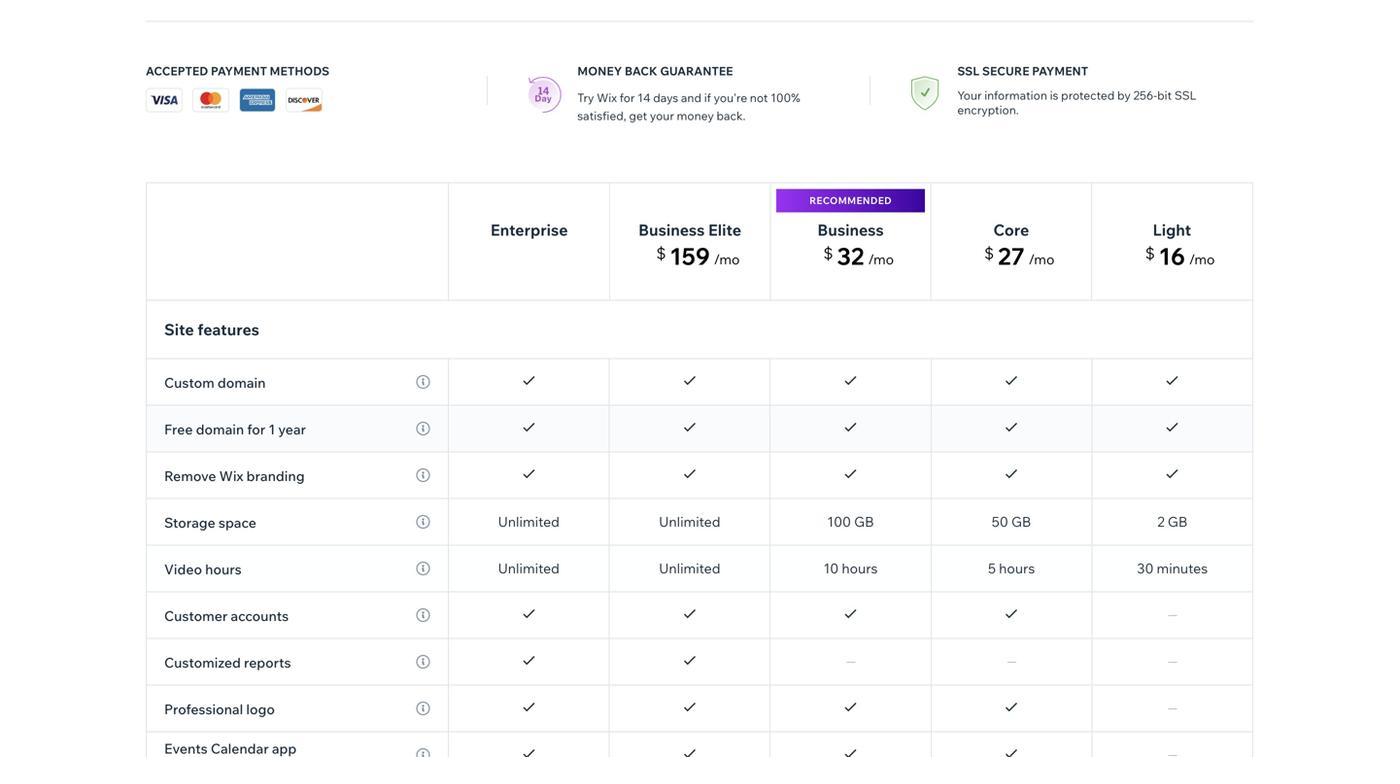 Task type: vqa. For each thing, say whether or not it's contained in the screenshot.
rightmost Download Now
no



Task type: locate. For each thing, give the bounding box(es) containing it.
events
[[164, 740, 208, 757]]

2 horizontal spatial hours
[[1000, 560, 1036, 577]]

gb for 2 gb
[[1168, 513, 1188, 530]]

days
[[654, 90, 679, 105]]

0 vertical spatial for
[[620, 90, 635, 105]]

domain
[[218, 374, 266, 391], [196, 421, 244, 438]]

branding
[[247, 468, 305, 485]]

0 horizontal spatial wix
[[219, 468, 244, 485]]

$ left 159
[[657, 244, 666, 263]]

hours right 5
[[1000, 560, 1036, 577]]

gb for 50 gb
[[1012, 513, 1032, 530]]

enterprise
[[491, 220, 568, 240]]

/mo for 16
[[1190, 251, 1216, 268]]

domain up free domain for 1 year
[[218, 374, 266, 391]]

business inside the business $ 32 /mo
[[818, 220, 884, 240]]

2 gb
[[1158, 513, 1188, 530]]

hours for video hours
[[205, 561, 242, 578]]

/mo inside light $ 16 /mo
[[1190, 251, 1216, 268]]

100 gb
[[828, 513, 875, 530]]

payment left methods
[[211, 64, 267, 78]]

ssl right bit
[[1175, 88, 1197, 103]]

get
[[629, 108, 648, 123]]

free domain for 1 year
[[164, 421, 306, 438]]

1 $ from the left
[[657, 244, 666, 263]]

10 hours
[[824, 560, 878, 577]]

$
[[657, 244, 666, 263], [824, 244, 834, 263], [985, 244, 995, 263], [1146, 244, 1156, 263]]

2 gb from the left
[[1012, 513, 1032, 530]]

$ for 32
[[824, 244, 834, 263]]

methods
[[270, 64, 330, 78]]

2 /mo from the left
[[869, 251, 895, 268]]

gb
[[855, 513, 875, 530], [1012, 513, 1032, 530], [1168, 513, 1188, 530]]

$ inside light $ 16 /mo
[[1146, 244, 1156, 263]]

50 gb
[[992, 513, 1032, 530]]

1 horizontal spatial ssl
[[1175, 88, 1197, 103]]

hours for 10 hours
[[842, 560, 878, 577]]

domain for custom
[[218, 374, 266, 391]]

bit
[[1158, 88, 1173, 103]]

0 horizontal spatial gb
[[855, 513, 875, 530]]

events calendar app
[[164, 740, 297, 757]]

1 hours from the left
[[842, 560, 878, 577]]

light $ 16 /mo
[[1146, 220, 1216, 271]]

ssl secure payment your information is protected by 256-bit ssl encryption.
[[958, 64, 1197, 117]]

4 /mo from the left
[[1190, 251, 1216, 268]]

for inside try wix for 14 days and if you're not 100% satisfied, get your money back.
[[620, 90, 635, 105]]

1 business from the left
[[639, 220, 705, 240]]

payment
[[211, 64, 267, 78], [1033, 64, 1089, 78]]

free
[[164, 421, 193, 438]]

3 hours from the left
[[205, 561, 242, 578]]

$ inside the business $ 32 /mo
[[824, 244, 834, 263]]

0 horizontal spatial for
[[247, 421, 266, 438]]

50
[[992, 513, 1009, 530]]

payment up is
[[1033, 64, 1089, 78]]

wix
[[597, 90, 617, 105], [219, 468, 244, 485]]

4 $ from the left
[[1146, 244, 1156, 263]]

/mo inside the business $ 32 /mo
[[869, 251, 895, 268]]

wix for remove
[[219, 468, 244, 485]]

ssl
[[958, 64, 980, 78], [1175, 88, 1197, 103]]

calendar
[[211, 740, 269, 757]]

if
[[705, 90, 712, 105]]

by
[[1118, 88, 1131, 103]]

1 horizontal spatial for
[[620, 90, 635, 105]]

1 horizontal spatial hours
[[842, 560, 878, 577]]

customized
[[164, 654, 241, 671]]

satisfied,
[[578, 108, 627, 123]]

hours
[[842, 560, 878, 577], [1000, 560, 1036, 577], [205, 561, 242, 578]]

accepted
[[146, 64, 208, 78]]

for for wix
[[620, 90, 635, 105]]

wix up satisfied,
[[597, 90, 617, 105]]

payment inside "ssl secure payment your information is protected by 256-bit ssl encryption."
[[1033, 64, 1089, 78]]

0 horizontal spatial hours
[[205, 561, 242, 578]]

business up 159
[[639, 220, 705, 240]]

0 horizontal spatial payment
[[211, 64, 267, 78]]

2 $ from the left
[[824, 244, 834, 263]]

domain for free
[[196, 421, 244, 438]]

10
[[824, 560, 839, 577]]

business elite $ 159 /mo
[[639, 220, 742, 271]]

0 vertical spatial domain
[[218, 374, 266, 391]]

2 payment from the left
[[1033, 64, 1089, 78]]

/mo right 27
[[1029, 251, 1055, 268]]

for left '14'
[[620, 90, 635, 105]]

business for 32
[[818, 220, 884, 240]]

for
[[620, 90, 635, 105], [247, 421, 266, 438]]

try wix for 14 days and if you're not 100% satisfied, get your money back.
[[578, 90, 801, 123]]

business up 32
[[818, 220, 884, 240]]

gb right 2
[[1168, 513, 1188, 530]]

$ left the 16
[[1146, 244, 1156, 263]]

business
[[639, 220, 705, 240], [818, 220, 884, 240]]

wix inside try wix for 14 days and if you're not 100% satisfied, get your money back.
[[597, 90, 617, 105]]

remove
[[164, 468, 216, 485]]

back.
[[717, 108, 746, 123]]

/mo right 32
[[869, 251, 895, 268]]

/mo right the 16
[[1190, 251, 1216, 268]]

money
[[677, 108, 714, 123]]

business $ 32 /mo
[[818, 220, 895, 271]]

storage space
[[164, 514, 257, 531]]

gb right 50 at the bottom of page
[[1012, 513, 1032, 530]]

business inside 'business elite $ 159 /mo'
[[639, 220, 705, 240]]

logo
[[246, 701, 275, 718]]

1 vertical spatial domain
[[196, 421, 244, 438]]

domain right free
[[196, 421, 244, 438]]

elite
[[709, 220, 742, 240]]

1 vertical spatial for
[[247, 421, 266, 438]]

1 horizontal spatial business
[[818, 220, 884, 240]]

wix for try
[[597, 90, 617, 105]]

$ inside the core $ 27 /mo
[[985, 244, 995, 263]]

100%
[[771, 90, 801, 105]]

unlimited
[[498, 513, 560, 530], [659, 513, 721, 530], [498, 560, 560, 577], [659, 560, 721, 577]]

3 /mo from the left
[[1029, 251, 1055, 268]]

wix right remove
[[219, 468, 244, 485]]

1 gb from the left
[[855, 513, 875, 530]]

accepted payment methods
[[146, 64, 330, 78]]

custom
[[164, 374, 215, 391]]

0 horizontal spatial ssl
[[958, 64, 980, 78]]

/mo for 27
[[1029, 251, 1055, 268]]

1 vertical spatial wix
[[219, 468, 244, 485]]

1 payment from the left
[[211, 64, 267, 78]]

/mo inside the core $ 27 /mo
[[1029, 251, 1055, 268]]

$ for 27
[[985, 244, 995, 263]]

ssl up the your
[[958, 64, 980, 78]]

and
[[681, 90, 702, 105]]

/mo
[[714, 251, 740, 268], [869, 251, 895, 268], [1029, 251, 1055, 268], [1190, 251, 1216, 268]]

for left 1
[[247, 421, 266, 438]]

hours right "10"
[[842, 560, 878, 577]]

1 horizontal spatial wix
[[597, 90, 617, 105]]

hours for 5 hours
[[1000, 560, 1036, 577]]

1 horizontal spatial gb
[[1012, 513, 1032, 530]]

gb right 100
[[855, 513, 875, 530]]

2 hours from the left
[[1000, 560, 1036, 577]]

3 gb from the left
[[1168, 513, 1188, 530]]

3 $ from the left
[[985, 244, 995, 263]]

video
[[164, 561, 202, 578]]

0 horizontal spatial business
[[639, 220, 705, 240]]

2
[[1158, 513, 1165, 530]]

site
[[164, 320, 194, 339]]

hours right video
[[205, 561, 242, 578]]

2 horizontal spatial gb
[[1168, 513, 1188, 530]]

1 /mo from the left
[[714, 251, 740, 268]]

$ left 32
[[824, 244, 834, 263]]

0 vertical spatial wix
[[597, 90, 617, 105]]

$ left 27
[[985, 244, 995, 263]]

2 business from the left
[[818, 220, 884, 240]]

encryption.
[[958, 103, 1020, 117]]

1 horizontal spatial payment
[[1033, 64, 1089, 78]]

/mo down the elite
[[714, 251, 740, 268]]



Task type: describe. For each thing, give the bounding box(es) containing it.
app
[[272, 740, 297, 757]]

accounts
[[231, 608, 289, 625]]

14
[[638, 90, 651, 105]]

256-
[[1134, 88, 1158, 103]]

features
[[198, 320, 259, 339]]

gb for 100 gb
[[855, 513, 875, 530]]

reports
[[244, 654, 291, 671]]

secure
[[983, 64, 1030, 78]]

159
[[670, 242, 710, 271]]

30
[[1138, 560, 1154, 577]]

professional
[[164, 701, 243, 718]]

recommended
[[810, 194, 892, 207]]

storage
[[164, 514, 216, 531]]

$ for 16
[[1146, 244, 1156, 263]]

business for $
[[639, 220, 705, 240]]

32
[[838, 242, 865, 271]]

video hours
[[164, 561, 242, 578]]

0 vertical spatial ssl
[[958, 64, 980, 78]]

remove wix branding
[[164, 468, 305, 485]]

space
[[219, 514, 257, 531]]

your
[[958, 88, 982, 103]]

core
[[994, 220, 1030, 240]]

27
[[999, 242, 1025, 271]]

light
[[1153, 220, 1192, 240]]

1
[[269, 421, 275, 438]]

16
[[1160, 242, 1186, 271]]

not
[[750, 90, 768, 105]]

information
[[985, 88, 1048, 103]]

guarantee
[[661, 64, 734, 78]]

$ inside 'business elite $ 159 /mo'
[[657, 244, 666, 263]]

site features
[[164, 320, 259, 339]]

money back guarantee
[[578, 64, 734, 78]]

customized reports
[[164, 654, 291, 671]]

/mo for 32
[[869, 251, 895, 268]]

5 hours
[[989, 560, 1036, 577]]

30 minutes
[[1138, 560, 1209, 577]]

1 vertical spatial ssl
[[1175, 88, 1197, 103]]

your
[[650, 108, 675, 123]]

money
[[578, 64, 622, 78]]

5
[[989, 560, 997, 577]]

100
[[828, 513, 852, 530]]

customer accounts
[[164, 608, 289, 625]]

protected
[[1062, 88, 1115, 103]]

is
[[1051, 88, 1059, 103]]

custom domain
[[164, 374, 266, 391]]

core $ 27 /mo
[[985, 220, 1055, 271]]

you're
[[714, 90, 748, 105]]

professional logo
[[164, 701, 275, 718]]

year
[[278, 421, 306, 438]]

for for domain
[[247, 421, 266, 438]]

/mo inside 'business elite $ 159 /mo'
[[714, 251, 740, 268]]

back
[[625, 64, 658, 78]]

try
[[578, 90, 595, 105]]

customer
[[164, 608, 228, 625]]

minutes
[[1157, 560, 1209, 577]]



